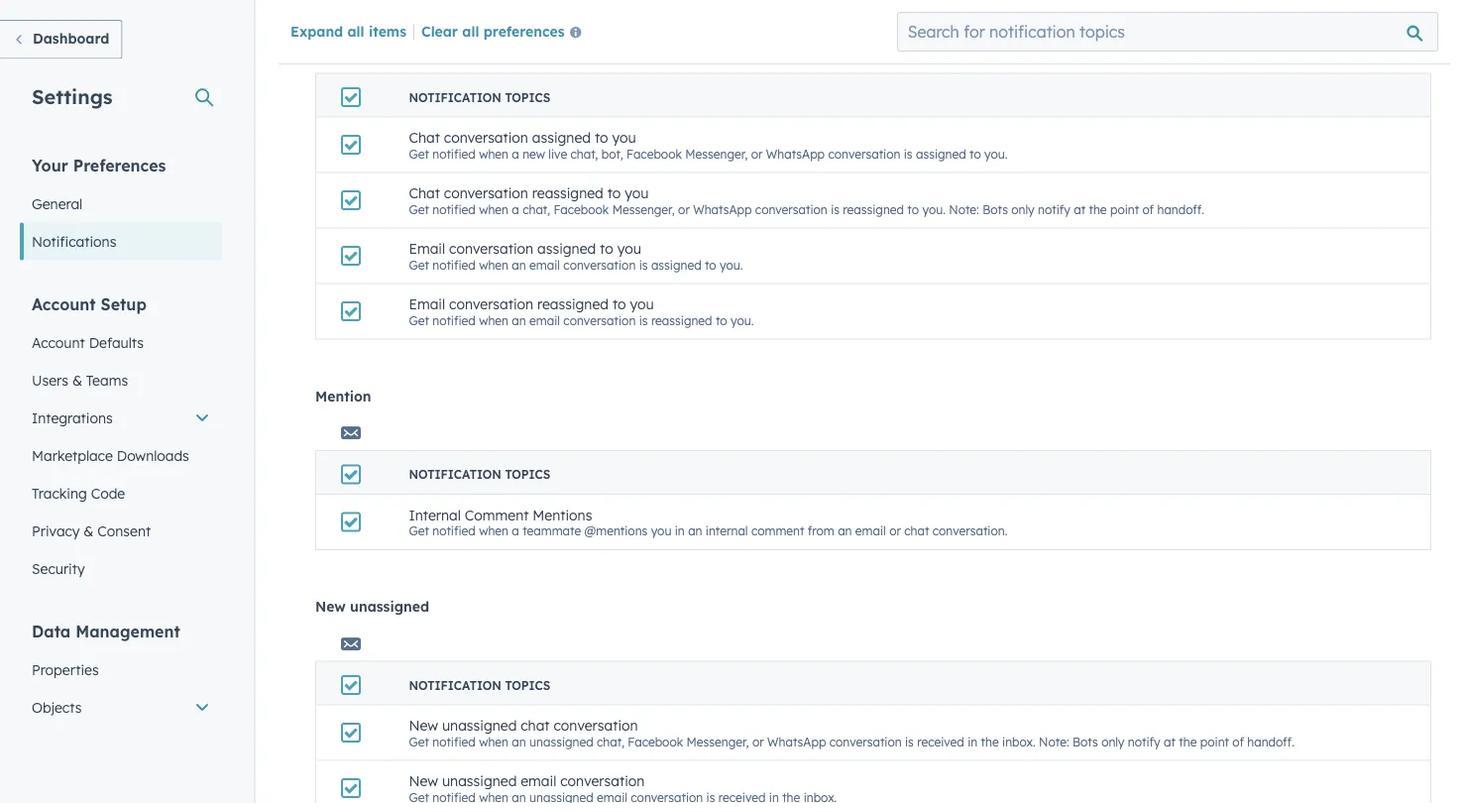 Task type: vqa. For each thing, say whether or not it's contained in the screenshot.
Help inside needed, and we're here to help at every step.
no



Task type: describe. For each thing, give the bounding box(es) containing it.
or inside the internal comment mentions get notified when a teammate @mentions you in an internal comment from an email or chat conversation.
[[890, 523, 901, 538]]

a for reassigned
[[512, 202, 520, 216]]

is inside the chat conversation reassigned to you get notified when a chat, facebook messenger, or whatsapp conversation is reassigned to you. note: bots only notify at the point of handoff.
[[831, 202, 840, 216]]

handoff. inside the chat conversation reassigned to you get notified when a chat, facebook messenger, or whatsapp conversation is reassigned to you. note: bots only notify at the point of handoff.
[[1158, 202, 1205, 216]]

tracking
[[32, 485, 87, 502]]

new for new unassigned chat conversation get notified when an unassigned chat, facebook messenger, or whatsapp conversation is received in the inbox. note: bots only notify at the point of handoff.
[[409, 717, 438, 734]]

new
[[523, 146, 545, 161]]

general
[[32, 195, 83, 212]]

dashboard link
[[0, 20, 122, 59]]

notify inside new unassigned chat conversation get notified when an unassigned chat, facebook messenger, or whatsapp conversation is received in the inbox. note: bots only notify at the point of handoff.
[[1129, 734, 1161, 749]]

account setup
[[32, 294, 147, 314]]

topics for chat
[[505, 678, 551, 693]]

users
[[32, 371, 68, 389]]

you. inside email conversation reassigned to you get notified when an email conversation is reassigned to you.
[[731, 313, 754, 328]]

teammate
[[523, 523, 581, 538]]

tracking code link
[[20, 475, 222, 512]]

clear
[[422, 22, 458, 39]]

email inside the internal comment mentions get notified when a teammate @mentions you in an internal comment from an email or chat conversation.
[[856, 523, 886, 538]]

you for chat conversation assigned to you
[[612, 129, 636, 146]]

email inside email conversation reassigned to you get notified when an email conversation is reassigned to you.
[[530, 313, 560, 328]]

only inside the chat conversation reassigned to you get notified when a chat, facebook messenger, or whatsapp conversation is reassigned to you. note: bots only notify at the point of handoff.
[[1012, 202, 1035, 216]]

teams
[[86, 371, 128, 389]]

get for email conversation assigned to you
[[409, 257, 429, 272]]

mentions
[[533, 506, 592, 523]]

mention
[[315, 387, 371, 405]]

new unassigned
[[315, 598, 429, 615]]

integrations button
[[20, 399, 222, 437]]

notifications link
[[20, 223, 222, 260]]

new unassigned email conversation
[[409, 772, 645, 790]]

or inside the chat conversation reassigned to you get notified when a chat, facebook messenger, or whatsapp conversation is reassigned to you. note: bots only notify at the point of handoff.
[[679, 202, 690, 216]]

notification for mention
[[409, 467, 502, 482]]

when for chat conversation assigned to you
[[479, 146, 509, 161]]

inbox.
[[1003, 734, 1036, 749]]

internal comment mentions get notified when a teammate @mentions you in an internal comment from an email or chat conversation.
[[409, 506, 1008, 538]]

privacy & consent
[[32, 522, 151, 540]]

chat inside new unassigned chat conversation get notified when an unassigned chat, facebook messenger, or whatsapp conversation is received in the inbox. note: bots only notify at the point of handoff.
[[521, 717, 550, 734]]

received
[[918, 734, 965, 749]]

comment
[[752, 523, 805, 538]]

expand
[[291, 22, 343, 39]]

get inside new unassigned chat conversation get notified when an unassigned chat, facebook messenger, or whatsapp conversation is received in the inbox. note: bots only notify at the point of handoff.
[[409, 734, 429, 749]]

your
[[32, 155, 68, 175]]

bots inside the chat conversation reassigned to you get notified when a chat, facebook messenger, or whatsapp conversation is reassigned to you. note: bots only notify at the point of handoff.
[[983, 202, 1009, 216]]

data
[[32, 621, 71, 641]]

notification topics for mention
[[409, 467, 551, 482]]

expand all items
[[291, 22, 407, 39]]

2 topics from the top
[[505, 467, 551, 482]]

new for new unassigned email conversation
[[409, 772, 438, 790]]

bots inside new unassigned chat conversation get notified when an unassigned chat, facebook messenger, or whatsapp conversation is received in the inbox. note: bots only notify at the point of handoff.
[[1073, 734, 1099, 749]]

when inside new unassigned chat conversation get notified when an unassigned chat, facebook messenger, or whatsapp conversation is received in the inbox. note: bots only notify at the point of handoff.
[[479, 734, 509, 749]]

when inside the internal comment mentions get notified when a teammate @mentions you in an internal comment from an email or chat conversation.
[[479, 523, 509, 538]]

account for account setup
[[32, 294, 96, 314]]

point inside new unassigned chat conversation get notified when an unassigned chat, facebook messenger, or whatsapp conversation is received in the inbox. note: bots only notify at the point of handoff.
[[1201, 734, 1230, 749]]

internal
[[706, 523, 748, 538]]

whatsapp for new unassigned chat conversation
[[768, 734, 827, 749]]

management
[[76, 621, 180, 641]]

users & teams link
[[20, 362, 222, 399]]

facebook for to
[[554, 202, 609, 216]]

account setup element
[[20, 293, 222, 588]]

chat, for reassigned
[[523, 202, 551, 216]]

new unassigned chat conversation get notified when an unassigned chat, facebook messenger, or whatsapp conversation is received in the inbox. note: bots only notify at the point of handoff.
[[409, 717, 1295, 749]]

an inside email conversation assigned to you get notified when an email conversation is assigned to you.
[[512, 257, 526, 272]]

when for chat conversation reassigned to you
[[479, 202, 509, 216]]

of inside new unassigned chat conversation get notified when an unassigned chat, facebook messenger, or whatsapp conversation is received in the inbox. note: bots only notify at the point of handoff.
[[1233, 734, 1245, 749]]

get inside the internal comment mentions get notified when a teammate @mentions you in an internal comment from an email or chat conversation.
[[409, 523, 429, 538]]

note: inside the chat conversation reassigned to you get notified when a chat, facebook messenger, or whatsapp conversation is reassigned to you. note: bots only notify at the point of handoff.
[[949, 202, 980, 216]]

chat for chat conversation reassigned to you
[[409, 184, 440, 202]]

messenger, for chat conversation reassigned to you
[[613, 202, 675, 216]]

chat conversation reassigned to you get notified when a chat, facebook messenger, or whatsapp conversation is reassigned to you. note: bots only notify at the point of handoff.
[[409, 184, 1205, 216]]

you for chat conversation reassigned to you
[[625, 184, 649, 202]]

notification for new unassigned
[[409, 678, 502, 693]]

bot,
[[602, 146, 624, 161]]

notification topics for assigned
[[409, 90, 551, 105]]

0 horizontal spatial the
[[981, 734, 999, 749]]

or inside the chat conversation assigned to you get notified when a new live chat, bot, facebook messenger, or whatsapp conversation is assigned to you.
[[752, 146, 763, 161]]

live
[[549, 146, 567, 161]]

tracking code
[[32, 485, 125, 502]]

unassigned for new unassigned chat conversation get notified when an unassigned chat, facebook messenger, or whatsapp conversation is received in the inbox. note: bots only notify at the point of handoff.
[[442, 717, 517, 734]]

data management element
[[20, 620, 222, 802]]

clear all preferences
[[422, 22, 565, 39]]

dashboard
[[33, 30, 109, 47]]

is inside new unassigned chat conversation get notified when an unassigned chat, facebook messenger, or whatsapp conversation is received in the inbox. note: bots only notify at the point of handoff.
[[906, 734, 914, 749]]

point inside the chat conversation reassigned to you get notified when a chat, facebook messenger, or whatsapp conversation is reassigned to you. note: bots only notify at the point of handoff.
[[1111, 202, 1140, 216]]

expand all items button
[[291, 22, 407, 39]]

chat conversation assigned to you get notified when a new live chat, bot, facebook messenger, or whatsapp conversation is assigned to you.
[[409, 129, 1008, 161]]

is inside the chat conversation assigned to you get notified when a new live chat, bot, facebook messenger, or whatsapp conversation is assigned to you.
[[904, 146, 913, 161]]

all for expand
[[348, 22, 365, 39]]

unassigned for new unassigned
[[350, 598, 429, 615]]

assigned
[[315, 10, 378, 27]]

chat, for chat
[[597, 734, 625, 749]]

notification topics for new unassigned
[[409, 678, 551, 693]]

you. inside the chat conversation assigned to you get notified when a new live chat, bot, facebook messenger, or whatsapp conversation is assigned to you.
[[985, 146, 1008, 161]]

code
[[91, 485, 125, 502]]

privacy & consent link
[[20, 512, 222, 550]]

users & teams
[[32, 371, 128, 389]]

in inside new unassigned chat conversation get notified when an unassigned chat, facebook messenger, or whatsapp conversation is received in the inbox. note: bots only notify at the point of handoff.
[[968, 734, 978, 749]]

new for new unassigned
[[315, 598, 346, 615]]

downloads
[[117, 447, 189, 464]]

data management
[[32, 621, 180, 641]]

security
[[32, 560, 85, 577]]

marketplace downloads link
[[20, 437, 222, 475]]

facebook for conversation
[[628, 734, 684, 749]]

topics for assigned
[[505, 90, 551, 105]]

notified for chat conversation reassigned to you
[[433, 202, 476, 216]]

marketplace
[[32, 447, 113, 464]]



Task type: locate. For each thing, give the bounding box(es) containing it.
get inside email conversation reassigned to you get notified when an email conversation is reassigned to you.
[[409, 313, 429, 328]]

2 all from the left
[[462, 22, 479, 39]]

security link
[[20, 550, 222, 588]]

6 notified from the top
[[433, 734, 476, 749]]

0 vertical spatial handoff.
[[1158, 202, 1205, 216]]

when inside the chat conversation assigned to you get notified when a new live chat, bot, facebook messenger, or whatsapp conversation is assigned to you.
[[479, 146, 509, 161]]

4 get from the top
[[409, 313, 429, 328]]

you. inside the chat conversation reassigned to you get notified when a chat, facebook messenger, or whatsapp conversation is reassigned to you. note: bots only notify at the point of handoff.
[[923, 202, 946, 216]]

notified
[[433, 146, 476, 161], [433, 202, 476, 216], [433, 257, 476, 272], [433, 313, 476, 328], [433, 523, 476, 538], [433, 734, 476, 749]]

1 vertical spatial note:
[[1040, 734, 1070, 749]]

0 vertical spatial notify
[[1038, 202, 1071, 216]]

unassigned for new unassigned email conversation
[[442, 772, 517, 790]]

2 notified from the top
[[433, 202, 476, 216]]

notified for chat conversation assigned to you
[[433, 146, 476, 161]]

from
[[808, 523, 835, 538]]

1 horizontal spatial notify
[[1129, 734, 1161, 749]]

integrations
[[32, 409, 113, 426]]

1 horizontal spatial all
[[462, 22, 479, 39]]

0 vertical spatial in
[[675, 523, 685, 538]]

4 notified from the top
[[433, 313, 476, 328]]

0 vertical spatial &
[[72, 371, 82, 389]]

notification
[[409, 90, 502, 105], [409, 467, 502, 482], [409, 678, 502, 693]]

account defaults link
[[20, 324, 222, 362]]

3 notification from the top
[[409, 678, 502, 693]]

0 horizontal spatial of
[[1143, 202, 1155, 216]]

the
[[1090, 202, 1107, 216], [981, 734, 999, 749], [1180, 734, 1198, 749]]

1 horizontal spatial chat
[[905, 523, 930, 538]]

1 horizontal spatial the
[[1090, 202, 1107, 216]]

0 vertical spatial email
[[409, 240, 445, 257]]

when inside the chat conversation reassigned to you get notified when a chat, facebook messenger, or whatsapp conversation is reassigned to you. note: bots only notify at the point of handoff.
[[479, 202, 509, 216]]

preferences
[[484, 22, 565, 39]]

a left teammate
[[512, 523, 520, 538]]

internal
[[409, 506, 461, 523]]

all left items
[[348, 22, 365, 39]]

email
[[530, 257, 560, 272], [530, 313, 560, 328], [856, 523, 886, 538], [521, 772, 557, 790]]

0 vertical spatial chat,
[[571, 146, 598, 161]]

when for email conversation reassigned to you
[[479, 313, 509, 328]]

you inside the internal comment mentions get notified when a teammate @mentions you in an internal comment from an email or chat conversation.
[[651, 523, 672, 538]]

2 vertical spatial new
[[409, 772, 438, 790]]

1 vertical spatial facebook
[[554, 202, 609, 216]]

0 horizontal spatial point
[[1111, 202, 1140, 216]]

account up account defaults
[[32, 294, 96, 314]]

get inside the chat conversation assigned to you get notified when a new live chat, bot, facebook messenger, or whatsapp conversation is assigned to you.
[[409, 146, 429, 161]]

get for chat conversation reassigned to you
[[409, 202, 429, 216]]

3 when from the top
[[479, 257, 509, 272]]

at
[[1074, 202, 1086, 216], [1164, 734, 1176, 749]]

& right users
[[72, 371, 82, 389]]

at inside new unassigned chat conversation get notified when an unassigned chat, facebook messenger, or whatsapp conversation is received in the inbox. note: bots only notify at the point of handoff.
[[1164, 734, 1176, 749]]

when
[[479, 146, 509, 161], [479, 202, 509, 216], [479, 257, 509, 272], [479, 313, 509, 328], [479, 523, 509, 538], [479, 734, 509, 749]]

only
[[1012, 202, 1035, 216], [1102, 734, 1125, 749]]

email inside email conversation assigned to you get notified when an email conversation is assigned to you.
[[409, 240, 445, 257]]

when inside email conversation assigned to you get notified when an email conversation is assigned to you.
[[479, 257, 509, 272]]

you down the chat conversation assigned to you get notified when a new live chat, bot, facebook messenger, or whatsapp conversation is assigned to you.
[[625, 184, 649, 202]]

get for chat conversation assigned to you
[[409, 146, 429, 161]]

1 horizontal spatial only
[[1102, 734, 1125, 749]]

note: inside new unassigned chat conversation get notified when an unassigned chat, facebook messenger, or whatsapp conversation is received in the inbox. note: bots only notify at the point of handoff.
[[1040, 734, 1070, 749]]

1 account from the top
[[32, 294, 96, 314]]

2 notification from the top
[[409, 467, 502, 482]]

1 email from the top
[[409, 240, 445, 257]]

2 vertical spatial facebook
[[628, 734, 684, 749]]

a up email conversation assigned to you get notified when an email conversation is assigned to you.
[[512, 202, 520, 216]]

new
[[315, 598, 346, 615], [409, 717, 438, 734], [409, 772, 438, 790]]

messenger, inside new unassigned chat conversation get notified when an unassigned chat, facebook messenger, or whatsapp conversation is received in the inbox. note: bots only notify at the point of handoff.
[[687, 734, 749, 749]]

0 horizontal spatial all
[[348, 22, 365, 39]]

0 vertical spatial chat
[[905, 523, 930, 538]]

preferences
[[73, 155, 166, 175]]

handoff.
[[1158, 202, 1205, 216], [1248, 734, 1295, 749]]

is inside email conversation assigned to you get notified when an email conversation is assigned to you.
[[639, 257, 648, 272]]

0 vertical spatial bots
[[983, 202, 1009, 216]]

or
[[752, 146, 763, 161], [679, 202, 690, 216], [890, 523, 901, 538], [753, 734, 764, 749]]

email conversation assigned to you get notified when an email conversation is assigned to you.
[[409, 240, 743, 272]]

2 horizontal spatial the
[[1180, 734, 1198, 749]]

1 vertical spatial notification
[[409, 467, 502, 482]]

consent
[[97, 522, 151, 540]]

2 vertical spatial a
[[512, 523, 520, 538]]

0 horizontal spatial bots
[[983, 202, 1009, 216]]

facebook inside the chat conversation reassigned to you get notified when a chat, facebook messenger, or whatsapp conversation is reassigned to you. note: bots only notify at the point of handoff.
[[554, 202, 609, 216]]

chat, right live
[[571, 146, 598, 161]]

1 vertical spatial account
[[32, 334, 85, 351]]

2 vertical spatial messenger,
[[687, 734, 749, 749]]

email for email conversation reassigned to you
[[409, 295, 445, 313]]

1 horizontal spatial in
[[968, 734, 978, 749]]

you. inside email conversation assigned to you get notified when an email conversation is assigned to you.
[[720, 257, 743, 272]]

general link
[[20, 185, 222, 223]]

note:
[[949, 202, 980, 216], [1040, 734, 1070, 749]]

6 get from the top
[[409, 734, 429, 749]]

chat for chat conversation assigned to you
[[409, 129, 440, 146]]

an up new unassigned email conversation
[[512, 734, 526, 749]]

1 vertical spatial handoff.
[[1248, 734, 1295, 749]]

you
[[612, 129, 636, 146], [625, 184, 649, 202], [618, 240, 642, 257], [630, 295, 654, 313], [651, 523, 672, 538]]

2 vertical spatial whatsapp
[[768, 734, 827, 749]]

point
[[1111, 202, 1140, 216], [1201, 734, 1230, 749]]

0 vertical spatial note:
[[949, 202, 980, 216]]

in inside the internal comment mentions get notified when a teammate @mentions you in an internal comment from an email or chat conversation.
[[675, 523, 685, 538]]

an down email conversation assigned to you get notified when an email conversation is assigned to you.
[[512, 313, 526, 328]]

a for assigned
[[512, 146, 520, 161]]

0 horizontal spatial at
[[1074, 202, 1086, 216]]

chat inside the chat conversation reassigned to you get notified when a chat, facebook messenger, or whatsapp conversation is reassigned to you. note: bots only notify at the point of handoff.
[[409, 184, 440, 202]]

@mentions
[[585, 523, 648, 538]]

0 vertical spatial notification
[[409, 90, 502, 105]]

when inside email conversation reassigned to you get notified when an email conversation is reassigned to you.
[[479, 313, 509, 328]]

a
[[512, 146, 520, 161], [512, 202, 520, 216], [512, 523, 520, 538]]

in
[[675, 523, 685, 538], [968, 734, 978, 749]]

messenger, inside the chat conversation reassigned to you get notified when a chat, facebook messenger, or whatsapp conversation is reassigned to you. note: bots only notify at the point of handoff.
[[613, 202, 675, 216]]

& for users
[[72, 371, 82, 389]]

notified inside the internal comment mentions get notified when a teammate @mentions you in an internal comment from an email or chat conversation.
[[433, 523, 476, 538]]

email for email conversation assigned to you
[[409, 240, 445, 257]]

0 vertical spatial a
[[512, 146, 520, 161]]

properties link
[[20, 651, 222, 689]]

0 horizontal spatial chat
[[521, 717, 550, 734]]

0 vertical spatial of
[[1143, 202, 1155, 216]]

account inside 'link'
[[32, 334, 85, 351]]

at inside the chat conversation reassigned to you get notified when a chat, facebook messenger, or whatsapp conversation is reassigned to you. note: bots only notify at the point of handoff.
[[1074, 202, 1086, 216]]

assigned
[[532, 129, 591, 146], [916, 146, 967, 161], [538, 240, 596, 257], [652, 257, 702, 272]]

in left internal
[[675, 523, 685, 538]]

0 vertical spatial new
[[315, 598, 346, 615]]

0 vertical spatial at
[[1074, 202, 1086, 216]]

notifications
[[32, 233, 116, 250]]

chat, inside the chat conversation reassigned to you get notified when a chat, facebook messenger, or whatsapp conversation is reassigned to you. note: bots only notify at the point of handoff.
[[523, 202, 551, 216]]

1 vertical spatial point
[[1201, 734, 1230, 749]]

chat inside the internal comment mentions get notified when a teammate @mentions you in an internal comment from an email or chat conversation.
[[905, 523, 930, 538]]

5 get from the top
[[409, 523, 429, 538]]

chat left "conversation."
[[905, 523, 930, 538]]

2 a from the top
[[512, 202, 520, 216]]

1 notification topics from the top
[[409, 90, 551, 105]]

0 vertical spatial chat
[[409, 129, 440, 146]]

5 when from the top
[[479, 523, 509, 538]]

a inside the chat conversation assigned to you get notified when a new live chat, bot, facebook messenger, or whatsapp conversation is assigned to you.
[[512, 146, 520, 161]]

3 topics from the top
[[505, 678, 551, 693]]

you for email conversation reassigned to you
[[630, 295, 654, 313]]

1 horizontal spatial bots
[[1073, 734, 1099, 749]]

your preferences
[[32, 155, 166, 175]]

notify inside the chat conversation reassigned to you get notified when a chat, facebook messenger, or whatsapp conversation is reassigned to you. note: bots only notify at the point of handoff.
[[1038, 202, 1071, 216]]

1 vertical spatial at
[[1164, 734, 1176, 749]]

messenger, inside the chat conversation assigned to you get notified when a new live chat, bot, facebook messenger, or whatsapp conversation is assigned to you.
[[686, 146, 748, 161]]

3 notified from the top
[[433, 257, 476, 272]]

chat, up new unassigned email conversation
[[597, 734, 625, 749]]

or inside new unassigned chat conversation get notified when an unassigned chat, facebook messenger, or whatsapp conversation is received in the inbox. note: bots only notify at the point of handoff.
[[753, 734, 764, 749]]

1 vertical spatial bots
[[1073, 734, 1099, 749]]

whatsapp inside the chat conversation reassigned to you get notified when a chat, facebook messenger, or whatsapp conversation is reassigned to you. note: bots only notify at the point of handoff.
[[694, 202, 752, 216]]

an up email conversation reassigned to you get notified when an email conversation is reassigned to you.
[[512, 257, 526, 272]]

3 get from the top
[[409, 257, 429, 272]]

settings
[[32, 84, 113, 109]]

1 vertical spatial chat,
[[523, 202, 551, 216]]

notification for assigned
[[409, 90, 502, 105]]

account
[[32, 294, 96, 314], [32, 334, 85, 351]]

you down email conversation assigned to you get notified when an email conversation is assigned to you.
[[630, 295, 654, 313]]

chat up new unassigned email conversation
[[521, 717, 550, 734]]

0 horizontal spatial &
[[72, 371, 82, 389]]

messenger,
[[686, 146, 748, 161], [613, 202, 675, 216], [687, 734, 749, 749]]

objects
[[32, 699, 82, 716]]

email
[[409, 240, 445, 257], [409, 295, 445, 313]]

all inside button
[[462, 22, 479, 39]]

1 vertical spatial only
[[1102, 734, 1125, 749]]

when for email conversation assigned to you
[[479, 257, 509, 272]]

0 vertical spatial whatsapp
[[767, 146, 825, 161]]

2 notification topics from the top
[[409, 467, 551, 482]]

1 vertical spatial new
[[409, 717, 438, 734]]

facebook inside the chat conversation assigned to you get notified when a new live chat, bot, facebook messenger, or whatsapp conversation is assigned to you.
[[627, 146, 682, 161]]

notify
[[1038, 202, 1071, 216], [1129, 734, 1161, 749]]

& right privacy
[[84, 522, 94, 540]]

all right clear
[[462, 22, 479, 39]]

2 get from the top
[[409, 202, 429, 216]]

objects button
[[20, 689, 222, 727]]

an left internal
[[688, 523, 703, 538]]

chat,
[[571, 146, 598, 161], [523, 202, 551, 216], [597, 734, 625, 749]]

1 horizontal spatial point
[[1201, 734, 1230, 749]]

1 get from the top
[[409, 146, 429, 161]]

0 horizontal spatial note:
[[949, 202, 980, 216]]

2 vertical spatial topics
[[505, 678, 551, 693]]

0 horizontal spatial in
[[675, 523, 685, 538]]

1 a from the top
[[512, 146, 520, 161]]

you.
[[985, 146, 1008, 161], [923, 202, 946, 216], [720, 257, 743, 272], [731, 313, 754, 328]]

email inside email conversation assigned to you get notified when an email conversation is assigned to you.
[[530, 257, 560, 272]]

you right live
[[612, 129, 636, 146]]

facebook inside new unassigned chat conversation get notified when an unassigned chat, facebook messenger, or whatsapp conversation is received in the inbox. note: bots only notify at the point of handoff.
[[628, 734, 684, 749]]

an right 'from'
[[838, 523, 852, 538]]

an
[[512, 257, 526, 272], [512, 313, 526, 328], [688, 523, 703, 538], [838, 523, 852, 538], [512, 734, 526, 749]]

comment
[[465, 506, 529, 523]]

email conversation reassigned to you get notified when an email conversation is reassigned to you.
[[409, 295, 754, 328]]

conversation.
[[933, 523, 1008, 538]]

an inside new unassigned chat conversation get notified when an unassigned chat, facebook messenger, or whatsapp conversation is received in the inbox. note: bots only notify at the point of handoff.
[[512, 734, 526, 749]]

0 vertical spatial point
[[1111, 202, 1140, 216]]

new inside new unassigned chat conversation get notified when an unassigned chat, facebook messenger, or whatsapp conversation is received in the inbox. note: bots only notify at the point of handoff.
[[409, 717, 438, 734]]

0 horizontal spatial notify
[[1038, 202, 1071, 216]]

all for clear
[[462, 22, 479, 39]]

1 vertical spatial notify
[[1129, 734, 1161, 749]]

whatsapp
[[767, 146, 825, 161], [694, 202, 752, 216], [768, 734, 827, 749]]

3 a from the top
[[512, 523, 520, 538]]

1 vertical spatial of
[[1233, 734, 1245, 749]]

0 horizontal spatial only
[[1012, 202, 1035, 216]]

whatsapp inside new unassigned chat conversation get notified when an unassigned chat, facebook messenger, or whatsapp conversation is received in the inbox. note: bots only notify at the point of handoff.
[[768, 734, 827, 749]]

1 horizontal spatial at
[[1164, 734, 1176, 749]]

whatsapp inside the chat conversation assigned to you get notified when a new live chat, bot, facebook messenger, or whatsapp conversation is assigned to you.
[[767, 146, 825, 161]]

defaults
[[89, 334, 144, 351]]

conversation
[[444, 129, 529, 146], [829, 146, 901, 161], [444, 184, 529, 202], [756, 202, 828, 216], [449, 240, 534, 257], [564, 257, 636, 272], [449, 295, 534, 313], [564, 313, 636, 328], [554, 717, 638, 734], [830, 734, 902, 749], [561, 772, 645, 790]]

notified inside the chat conversation reassigned to you get notified when a chat, facebook messenger, or whatsapp conversation is reassigned to you. note: bots only notify at the point of handoff.
[[433, 202, 476, 216]]

notified inside email conversation reassigned to you get notified when an email conversation is reassigned to you.
[[433, 313, 476, 328]]

1 horizontal spatial handoff.
[[1248, 734, 1295, 749]]

& for privacy
[[84, 522, 94, 540]]

0 vertical spatial messenger,
[[686, 146, 748, 161]]

of inside the chat conversation reassigned to you get notified when a chat, facebook messenger, or whatsapp conversation is reassigned to you. note: bots only notify at the point of handoff.
[[1143, 202, 1155, 216]]

1 all from the left
[[348, 22, 365, 39]]

chat inside the chat conversation assigned to you get notified when a new live chat, bot, facebook messenger, or whatsapp conversation is assigned to you.
[[409, 129, 440, 146]]

6 when from the top
[[479, 734, 509, 749]]

2 account from the top
[[32, 334, 85, 351]]

1 vertical spatial notification topics
[[409, 467, 551, 482]]

reassigned
[[532, 184, 604, 202], [843, 202, 905, 216], [538, 295, 609, 313], [652, 313, 713, 328]]

notified inside new unassigned chat conversation get notified when an unassigned chat, facebook messenger, or whatsapp conversation is received in the inbox. note: bots only notify at the point of handoff.
[[433, 734, 476, 749]]

& inside "link"
[[84, 522, 94, 540]]

1 vertical spatial messenger,
[[613, 202, 675, 216]]

notified for email conversation assigned to you
[[433, 257, 476, 272]]

bots
[[983, 202, 1009, 216], [1073, 734, 1099, 749]]

notified inside email conversation assigned to you get notified when an email conversation is assigned to you.
[[433, 257, 476, 272]]

is inside email conversation reassigned to you get notified when an email conversation is reassigned to you.
[[639, 313, 648, 328]]

topics up new unassigned email conversation
[[505, 678, 551, 693]]

notified for email conversation reassigned to you
[[433, 313, 476, 328]]

chat, inside the chat conversation assigned to you get notified when a new live chat, bot, facebook messenger, or whatsapp conversation is assigned to you.
[[571, 146, 598, 161]]

get
[[409, 146, 429, 161], [409, 202, 429, 216], [409, 257, 429, 272], [409, 313, 429, 328], [409, 523, 429, 538], [409, 734, 429, 749]]

3 notification topics from the top
[[409, 678, 551, 693]]

1 horizontal spatial note:
[[1040, 734, 1070, 749]]

in right received
[[968, 734, 978, 749]]

you up email conversation reassigned to you get notified when an email conversation is reassigned to you.
[[618, 240, 642, 257]]

1 vertical spatial &
[[84, 522, 94, 540]]

2 vertical spatial chat,
[[597, 734, 625, 749]]

a inside the internal comment mentions get notified when a teammate @mentions you in an internal comment from an email or chat conversation.
[[512, 523, 520, 538]]

chat
[[905, 523, 930, 538], [521, 717, 550, 734]]

properties
[[32, 661, 99, 678]]

1 vertical spatial email
[[409, 295, 445, 313]]

chat, down new
[[523, 202, 551, 216]]

1 vertical spatial whatsapp
[[694, 202, 752, 216]]

0 vertical spatial account
[[32, 294, 96, 314]]

2 vertical spatial notification
[[409, 678, 502, 693]]

chat, inside new unassigned chat conversation get notified when an unassigned chat, facebook messenger, or whatsapp conversation is received in the inbox. note: bots only notify at the point of handoff.
[[597, 734, 625, 749]]

a inside the chat conversation reassigned to you get notified when a chat, facebook messenger, or whatsapp conversation is reassigned to you. note: bots only notify at the point of handoff.
[[512, 202, 520, 216]]

2 email from the top
[[409, 295, 445, 313]]

4 when from the top
[[479, 313, 509, 328]]

get inside email conversation assigned to you get notified when an email conversation is assigned to you.
[[409, 257, 429, 272]]

chat
[[409, 129, 440, 146], [409, 184, 440, 202]]

2 when from the top
[[479, 202, 509, 216]]

2 vertical spatial notification topics
[[409, 678, 551, 693]]

of
[[1143, 202, 1155, 216], [1233, 734, 1245, 749]]

1 notification from the top
[[409, 90, 502, 105]]

topics up new
[[505, 90, 551, 105]]

get for email conversation reassigned to you
[[409, 313, 429, 328]]

1 horizontal spatial &
[[84, 522, 94, 540]]

all
[[348, 22, 365, 39], [462, 22, 479, 39]]

you inside the chat conversation reassigned to you get notified when a chat, facebook messenger, or whatsapp conversation is reassigned to you. note: bots only notify at the point of handoff.
[[625, 184, 649, 202]]

email inside email conversation reassigned to you get notified when an email conversation is reassigned to you.
[[409, 295, 445, 313]]

0 vertical spatial only
[[1012, 202, 1035, 216]]

the inside the chat conversation reassigned to you get notified when a chat, facebook messenger, or whatsapp conversation is reassigned to you. note: bots only notify at the point of handoff.
[[1090, 202, 1107, 216]]

only inside new unassigned chat conversation get notified when an unassigned chat, facebook messenger, or whatsapp conversation is received in the inbox. note: bots only notify at the point of handoff.
[[1102, 734, 1125, 749]]

marketplace downloads
[[32, 447, 189, 464]]

1 vertical spatial topics
[[505, 467, 551, 482]]

you for email conversation assigned to you
[[618, 240, 642, 257]]

you inside email conversation assigned to you get notified when an email conversation is assigned to you.
[[618, 240, 642, 257]]

0 vertical spatial facebook
[[627, 146, 682, 161]]

account up users
[[32, 334, 85, 351]]

1 chat from the top
[[409, 129, 440, 146]]

facebook
[[627, 146, 682, 161], [554, 202, 609, 216], [628, 734, 684, 749]]

your preferences element
[[20, 154, 222, 260]]

1 vertical spatial chat
[[409, 184, 440, 202]]

0 vertical spatial topics
[[505, 90, 551, 105]]

1 vertical spatial a
[[512, 202, 520, 216]]

topics up comment
[[505, 467, 551, 482]]

unassigned
[[350, 598, 429, 615], [442, 717, 517, 734], [530, 734, 594, 749], [442, 772, 517, 790]]

handoff. inside new unassigned chat conversation get notified when an unassigned chat, facebook messenger, or whatsapp conversation is received in the inbox. note: bots only notify at the point of handoff.
[[1248, 734, 1295, 749]]

get inside the chat conversation reassigned to you get notified when a chat, facebook messenger, or whatsapp conversation is reassigned to you. note: bots only notify at the point of handoff.
[[409, 202, 429, 216]]

messenger, for new unassigned chat conversation
[[687, 734, 749, 749]]

1 vertical spatial in
[[968, 734, 978, 749]]

1 topics from the top
[[505, 90, 551, 105]]

account defaults
[[32, 334, 144, 351]]

you right @mentions
[[651, 523, 672, 538]]

1 notified from the top
[[433, 146, 476, 161]]

clear all preferences button
[[422, 21, 590, 44]]

you inside email conversation reassigned to you get notified when an email conversation is reassigned to you.
[[630, 295, 654, 313]]

1 horizontal spatial of
[[1233, 734, 1245, 749]]

1 vertical spatial chat
[[521, 717, 550, 734]]

Search for notification topics search field
[[897, 12, 1439, 52]]

0 vertical spatial notification topics
[[409, 90, 551, 105]]

notified inside the chat conversation assigned to you get notified when a new live chat, bot, facebook messenger, or whatsapp conversation is assigned to you.
[[433, 146, 476, 161]]

5 notified from the top
[[433, 523, 476, 538]]

account for account defaults
[[32, 334, 85, 351]]

2 chat from the top
[[409, 184, 440, 202]]

you inside the chat conversation assigned to you get notified when a new live chat, bot, facebook messenger, or whatsapp conversation is assigned to you.
[[612, 129, 636, 146]]

whatsapp for chat conversation reassigned to you
[[694, 202, 752, 216]]

a left new
[[512, 146, 520, 161]]

setup
[[101, 294, 147, 314]]

an inside email conversation reassigned to you get notified when an email conversation is reassigned to you.
[[512, 313, 526, 328]]

notification topics
[[409, 90, 551, 105], [409, 467, 551, 482], [409, 678, 551, 693]]

0 horizontal spatial handoff.
[[1158, 202, 1205, 216]]

1 when from the top
[[479, 146, 509, 161]]

items
[[369, 22, 407, 39]]

privacy
[[32, 522, 80, 540]]



